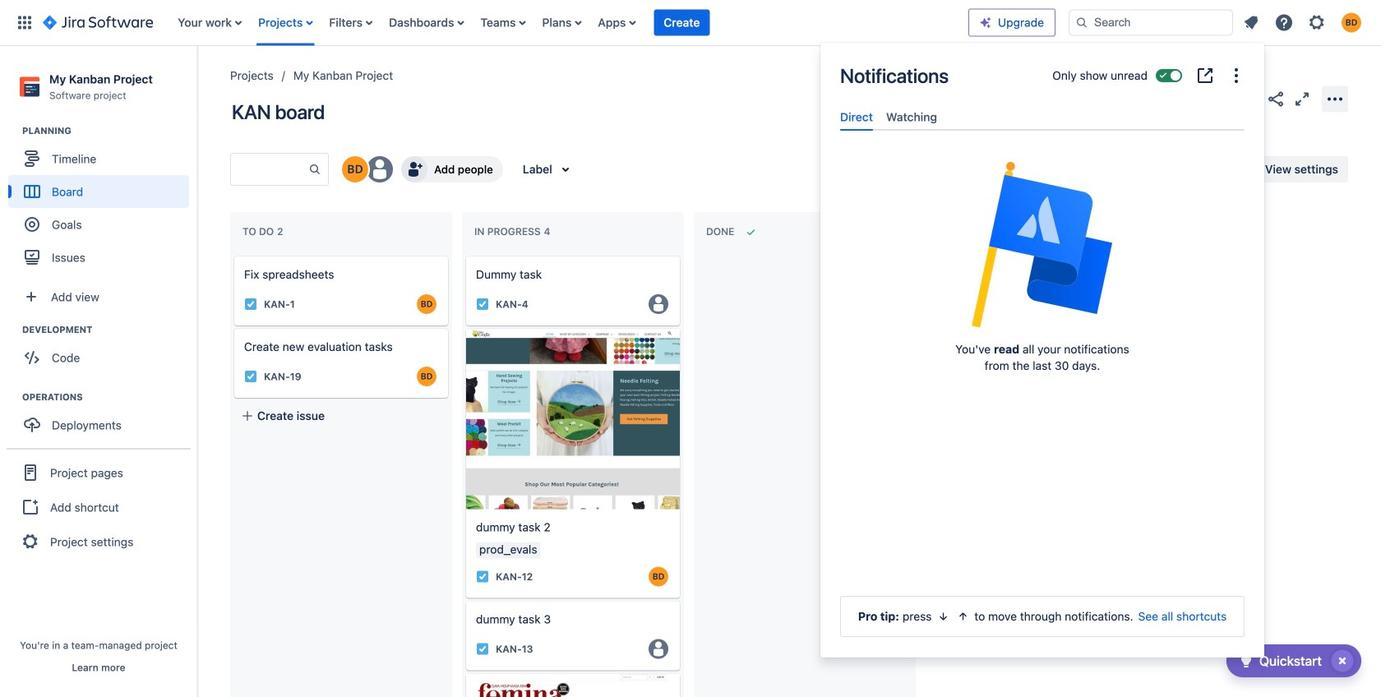 Task type: locate. For each thing, give the bounding box(es) containing it.
import image
[[1045, 160, 1064, 179]]

1 horizontal spatial list
[[1237, 8, 1372, 37]]

0 vertical spatial heading
[[22, 124, 197, 138]]

arrow up image
[[957, 610, 970, 623]]

1 horizontal spatial task image
[[476, 570, 489, 583]]

heading
[[22, 124, 197, 138], [22, 323, 197, 337], [22, 391, 197, 404]]

more actions image
[[1326, 89, 1346, 109]]

tab list
[[834, 104, 1252, 131]]

0 vertical spatial task image
[[244, 298, 257, 311]]

more image
[[1227, 66, 1247, 86]]

list
[[170, 0, 969, 46], [1237, 8, 1372, 37]]

development image
[[2, 320, 22, 340]]

star kan board image
[[1240, 89, 1260, 109]]

task image
[[244, 298, 257, 311], [476, 570, 489, 583]]

operations image
[[2, 388, 22, 407]]

goal image
[[25, 217, 39, 232]]

1 heading from the top
[[22, 124, 197, 138]]

primary element
[[10, 0, 969, 46]]

3 heading from the top
[[22, 391, 197, 404]]

group for development icon
[[8, 323, 197, 379]]

2 vertical spatial task image
[[476, 643, 489, 656]]

group
[[8, 124, 197, 279], [8, 323, 197, 379], [8, 391, 197, 447], [7, 448, 191, 565]]

jira software image
[[43, 13, 153, 32], [43, 13, 153, 32]]

dialog
[[821, 43, 1265, 658]]

banner
[[0, 0, 1382, 46]]

1 vertical spatial heading
[[22, 323, 197, 337]]

list item
[[654, 0, 710, 46]]

heading for group associated with operations image
[[22, 391, 197, 404]]

2 heading from the top
[[22, 323, 197, 337]]

2 vertical spatial heading
[[22, 391, 197, 404]]

task image
[[476, 298, 489, 311], [244, 370, 257, 383], [476, 643, 489, 656]]

arrow down image
[[937, 610, 950, 623]]

1 vertical spatial task image
[[476, 570, 489, 583]]

heading for planning image's group
[[22, 124, 197, 138]]

None search field
[[1069, 9, 1234, 36]]



Task type: describe. For each thing, give the bounding box(es) containing it.
planning image
[[2, 121, 22, 141]]

add people image
[[405, 160, 424, 179]]

appswitcher icon image
[[15, 13, 35, 32]]

settings image
[[1308, 13, 1327, 32]]

0 vertical spatial task image
[[476, 298, 489, 311]]

Search this board text field
[[231, 155, 308, 184]]

Search field
[[1069, 9, 1234, 36]]

heading for group associated with development icon
[[22, 323, 197, 337]]

0 horizontal spatial task image
[[244, 298, 257, 311]]

sidebar element
[[0, 46, 197, 697]]

create issue image
[[455, 245, 475, 265]]

enter full screen image
[[1293, 89, 1313, 109]]

group for operations image
[[8, 391, 197, 447]]

to do element
[[243, 226, 287, 238]]

search image
[[1076, 16, 1089, 29]]

help image
[[1275, 13, 1295, 32]]

sidebar navigation image
[[179, 66, 215, 99]]

your profile and settings image
[[1342, 13, 1362, 32]]

dismiss quickstart image
[[1330, 648, 1356, 674]]

create issue image
[[223, 245, 243, 265]]

1 vertical spatial task image
[[244, 370, 257, 383]]

notifications image
[[1242, 13, 1262, 32]]

in progress element
[[475, 226, 554, 238]]

group for planning image
[[8, 124, 197, 279]]

0 horizontal spatial list
[[170, 0, 969, 46]]

open notifications in a new tab image
[[1196, 66, 1216, 86]]



Task type: vqa. For each thing, say whether or not it's contained in the screenshot.
check icon
no



